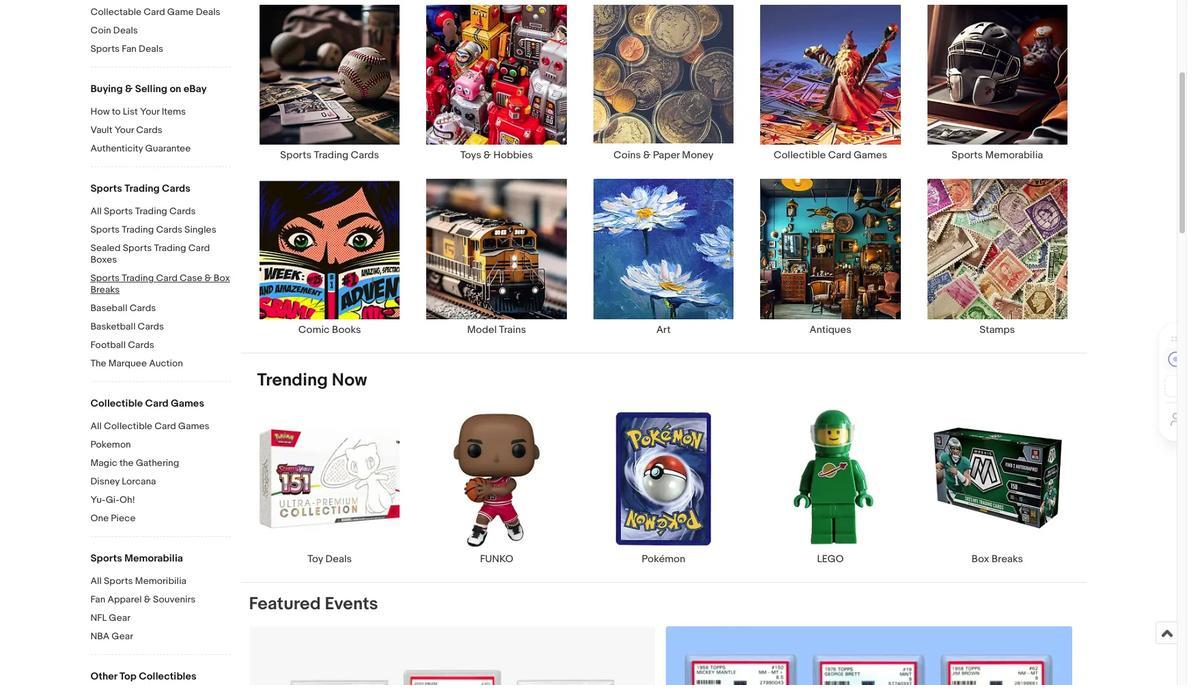 Task type: vqa. For each thing, say whether or not it's contained in the screenshot.
the left Memorabilia
yes



Task type: describe. For each thing, give the bounding box(es) containing it.
collectable
[[91, 6, 141, 18]]

1 vertical spatial games
[[171, 398, 204, 411]]

all for all sports memoribilia fan apparel & souvenirs nfl gear nba gear
[[91, 576, 102, 587]]

fan apparel & souvenirs link
[[91, 594, 231, 607]]

sports trading cards link
[[246, 4, 413, 162]]

sealed sports trading card boxes link
[[91, 243, 231, 267]]

model trains
[[467, 323, 526, 336]]

pokémon link
[[580, 408, 747, 566]]

featured
[[249, 594, 321, 615]]

ebay
[[184, 83, 207, 96]]

piece
[[111, 513, 136, 525]]

& inside the all sports trading cards sports trading cards singles sealed sports trading card boxes sports trading card case & box breaks baseball cards basketball cards football cards the marquee auction
[[205, 273, 212, 284]]

list
[[123, 106, 138, 117]]

coins & paper money
[[614, 149, 714, 162]]

coin
[[91, 25, 111, 36]]

games inside all collectible card games pokemon magic the gathering disney lorcana yu-gi-oh! one piece
[[178, 421, 209, 432]]

how
[[91, 106, 110, 117]]

1 vertical spatial collectible
[[91, 398, 143, 411]]

& for buying
[[125, 83, 133, 96]]

& for coins
[[643, 149, 651, 162]]

art link
[[580, 178, 747, 336]]

deals right the game
[[196, 6, 220, 18]]

pokemon link
[[91, 439, 231, 452]]

nfl gear link
[[91, 613, 231, 626]]

basketball
[[91, 321, 136, 333]]

stamps
[[980, 323, 1015, 336]]

souvenirs
[[153, 594, 196, 606]]

sealed
[[91, 243, 121, 254]]

guarantee
[[145, 143, 191, 154]]

events
[[325, 594, 378, 615]]

basketball cards link
[[91, 321, 231, 334]]

cards inside how to list your items vault your cards authenticity guarantee
[[136, 124, 162, 136]]

football cards link
[[91, 340, 231, 352]]

how to list your items link
[[91, 106, 231, 119]]

trains
[[499, 323, 526, 336]]

coin deals link
[[91, 25, 231, 38]]

sports memorabilia link
[[914, 4, 1081, 162]]

other top collectibles
[[91, 671, 197, 684]]

oh!
[[119, 495, 135, 506]]

one piece link
[[91, 513, 231, 526]]

box breaks link
[[914, 408, 1081, 566]]

baseball
[[91, 303, 127, 314]]

all collectible card games pokemon magic the gathering disney lorcana yu-gi-oh! one piece
[[91, 421, 209, 525]]

memoribilia
[[135, 576, 186, 587]]

football
[[91, 340, 126, 351]]

card inside collectable card game deals coin deals sports fan deals
[[144, 6, 165, 18]]

gathering
[[136, 458, 179, 469]]

trending now
[[257, 370, 367, 391]]

box breaks
[[972, 553, 1023, 566]]

all sports memoribilia fan apparel & souvenirs nfl gear nba gear
[[91, 576, 196, 643]]

pokémon
[[642, 553, 685, 566]]

art
[[656, 323, 671, 336]]

apparel
[[108, 594, 142, 606]]

1 horizontal spatial your
[[140, 106, 160, 117]]

0 vertical spatial gear
[[109, 613, 131, 624]]

collectible card games link
[[747, 4, 914, 162]]

toy deals link
[[246, 408, 413, 566]]

one
[[91, 513, 109, 525]]

1 vertical spatial box
[[972, 553, 989, 566]]

deals down coin deals link
[[139, 43, 163, 55]]

sports fan deals link
[[91, 43, 231, 56]]

to
[[112, 106, 121, 117]]

trending
[[257, 370, 328, 391]]

toy deals
[[308, 553, 352, 566]]

hobbies
[[493, 149, 533, 162]]

all sports trading cards sports trading cards singles sealed sports trading card boxes sports trading card case & box breaks baseball cards basketball cards football cards the marquee auction
[[91, 206, 230, 370]]

stamps link
[[914, 178, 1081, 336]]

vault
[[91, 124, 112, 136]]

nba
[[91, 631, 109, 643]]

0 vertical spatial sports memorabilia
[[952, 149, 1043, 162]]

singles
[[185, 224, 216, 236]]

lego link
[[747, 408, 914, 566]]

collectible card games inside collectible card games link
[[774, 149, 887, 162]]

funko link
[[413, 408, 580, 566]]

buying
[[91, 83, 123, 96]]

nfl
[[91, 613, 107, 624]]

paper
[[653, 149, 680, 162]]

0 vertical spatial games
[[854, 149, 887, 162]]

yu-
[[91, 495, 106, 506]]

1 vertical spatial gear
[[112, 631, 133, 643]]

collectible inside all collectible card games pokemon magic the gathering disney lorcana yu-gi-oh! one piece
[[104, 421, 152, 432]]

antiques
[[810, 323, 852, 336]]

disney
[[91, 476, 120, 488]]

buying & selling on ebay
[[91, 83, 207, 96]]

1 horizontal spatial breaks
[[992, 553, 1023, 566]]



Task type: locate. For each thing, give the bounding box(es) containing it.
&
[[125, 83, 133, 96], [484, 149, 491, 162], [643, 149, 651, 162], [205, 273, 212, 284], [144, 594, 151, 606]]

box inside the all sports trading cards sports trading cards singles sealed sports trading card boxes sports trading card case & box breaks baseball cards basketball cards football cards the marquee auction
[[214, 273, 230, 284]]

0 vertical spatial all
[[91, 206, 102, 217]]

gi-
[[106, 495, 120, 506]]

1 horizontal spatial sports trading cards
[[280, 149, 379, 162]]

0 horizontal spatial collectible card games
[[91, 398, 204, 411]]

all inside all sports memoribilia fan apparel & souvenirs nfl gear nba gear
[[91, 576, 102, 587]]

nba gear link
[[91, 631, 231, 644]]

case
[[180, 273, 202, 284]]

0 vertical spatial fan
[[122, 43, 137, 55]]

& inside all sports memoribilia fan apparel & souvenirs nfl gear nba gear
[[144, 594, 151, 606]]

auction
[[149, 358, 183, 370]]

& right buying on the top left of the page
[[125, 83, 133, 96]]

sports memorabilia
[[952, 149, 1043, 162], [91, 553, 183, 566]]

disney lorcana link
[[91, 476, 231, 489]]

2 all from the top
[[91, 421, 102, 432]]

0 vertical spatial collectible
[[774, 149, 826, 162]]

comic books
[[298, 323, 361, 336]]

0 horizontal spatial sports trading cards
[[91, 182, 191, 195]]

0 vertical spatial collectible card games
[[774, 149, 887, 162]]

vault your cards link
[[91, 124, 231, 137]]

fan inside all sports memoribilia fan apparel & souvenirs nfl gear nba gear
[[91, 594, 105, 606]]

deals right toy
[[325, 553, 352, 566]]

2 vertical spatial collectible
[[104, 421, 152, 432]]

0 vertical spatial memorabilia
[[985, 149, 1043, 162]]

None text field
[[249, 627, 655, 686]]

magic
[[91, 458, 117, 469]]

coins
[[614, 149, 641, 162]]

& left paper
[[643, 149, 651, 162]]

card inside all collectible card games pokemon magic the gathering disney lorcana yu-gi-oh! one piece
[[155, 421, 176, 432]]

collectible card games
[[774, 149, 887, 162], [91, 398, 204, 411]]

1 all from the top
[[91, 206, 102, 217]]

sports inside all sports memoribilia fan apparel & souvenirs nfl gear nba gear
[[104, 576, 133, 587]]

0 vertical spatial sports trading cards
[[280, 149, 379, 162]]

None text field
[[666, 627, 1073, 686]]

1 vertical spatial all
[[91, 421, 102, 432]]

0 horizontal spatial box
[[214, 273, 230, 284]]

all up the pokemon
[[91, 421, 102, 432]]

gear down apparel at the left bottom of page
[[109, 613, 131, 624]]

your down list
[[115, 124, 134, 136]]

2 vertical spatial all
[[91, 576, 102, 587]]

the marquee auction link
[[91, 358, 231, 371]]

all for all collectible card games pokemon magic the gathering disney lorcana yu-gi-oh! one piece
[[91, 421, 102, 432]]

lego
[[817, 553, 844, 566]]

how to list your items vault your cards authenticity guarantee
[[91, 106, 191, 154]]

trading
[[314, 149, 349, 162], [124, 182, 160, 195], [135, 206, 167, 217], [122, 224, 154, 236], [154, 243, 186, 254], [122, 273, 154, 284]]

0 vertical spatial your
[[140, 106, 160, 117]]

card
[[144, 6, 165, 18], [828, 149, 851, 162], [188, 243, 210, 254], [156, 273, 178, 284], [145, 398, 169, 411], [155, 421, 176, 432]]

game
[[167, 6, 194, 18]]

0 horizontal spatial breaks
[[91, 284, 120, 296]]

model trains link
[[413, 178, 580, 336]]

cards
[[136, 124, 162, 136], [351, 149, 379, 162], [162, 182, 191, 195], [169, 206, 196, 217], [156, 224, 182, 236], [130, 303, 156, 314], [138, 321, 164, 333], [128, 340, 154, 351]]

sports trading cards singles link
[[91, 224, 231, 237]]

model
[[467, 323, 497, 336]]

money
[[682, 149, 714, 162]]

1 vertical spatial collectible card games
[[91, 398, 204, 411]]

0 horizontal spatial sports memorabilia
[[91, 553, 183, 566]]

all sports trading cards link
[[91, 206, 231, 219]]

0 vertical spatial breaks
[[91, 284, 120, 296]]

magic the gathering link
[[91, 458, 231, 471]]

fan up nfl
[[91, 594, 105, 606]]

1 horizontal spatial memorabilia
[[985, 149, 1043, 162]]

& down all sports memoribilia link
[[144, 594, 151, 606]]

all inside the all sports trading cards sports trading cards singles sealed sports trading card boxes sports trading card case & box breaks baseball cards basketball cards football cards the marquee auction
[[91, 206, 102, 217]]

breaks
[[91, 284, 120, 296], [992, 553, 1023, 566]]

fan inside collectable card game deals coin deals sports fan deals
[[122, 43, 137, 55]]

boxes
[[91, 254, 117, 266]]

0 horizontal spatial memorabilia
[[124, 553, 183, 566]]

baseball cards link
[[91, 303, 231, 316]]

gear
[[109, 613, 131, 624], [112, 631, 133, 643]]

featured events
[[249, 594, 378, 615]]

1 vertical spatial sports memorabilia
[[91, 553, 183, 566]]

sports trading cards
[[280, 149, 379, 162], [91, 182, 191, 195]]

toy
[[308, 553, 323, 566]]

1 vertical spatial memorabilia
[[124, 553, 183, 566]]

1 horizontal spatial sports memorabilia
[[952, 149, 1043, 162]]

3 all from the top
[[91, 576, 102, 587]]

your
[[140, 106, 160, 117], [115, 124, 134, 136]]

the
[[119, 458, 134, 469]]

lorcana
[[122, 476, 156, 488]]

all for all sports trading cards sports trading cards singles sealed sports trading card boxes sports trading card case & box breaks baseball cards basketball cards football cards the marquee auction
[[91, 206, 102, 217]]

all
[[91, 206, 102, 217], [91, 421, 102, 432], [91, 576, 102, 587]]

deals down collectable
[[113, 25, 138, 36]]

all up nfl
[[91, 576, 102, 587]]

1 horizontal spatial box
[[972, 553, 989, 566]]

coins & paper money link
[[580, 4, 747, 162]]

all up the sealed
[[91, 206, 102, 217]]

items
[[162, 106, 186, 117]]

0 horizontal spatial fan
[[91, 594, 105, 606]]

other
[[91, 671, 117, 684]]

1 vertical spatial breaks
[[992, 553, 1023, 566]]

fan down coin deals link
[[122, 43, 137, 55]]

gear right nba
[[112, 631, 133, 643]]

all inside all collectible card games pokemon magic the gathering disney lorcana yu-gi-oh! one piece
[[91, 421, 102, 432]]

1 vertical spatial sports trading cards
[[91, 182, 191, 195]]

1 horizontal spatial fan
[[122, 43, 137, 55]]

the
[[91, 358, 106, 370]]

collectable card game deals coin deals sports fan deals
[[91, 6, 220, 55]]

breaks inside the all sports trading cards sports trading cards singles sealed sports trading card boxes sports trading card case & box breaks baseball cards basketball cards football cards the marquee auction
[[91, 284, 120, 296]]

0 horizontal spatial your
[[115, 124, 134, 136]]

now
[[332, 370, 367, 391]]

sports inside collectable card game deals coin deals sports fan deals
[[91, 43, 120, 55]]

your right list
[[140, 106, 160, 117]]

top
[[120, 671, 137, 684]]

toys & hobbies link
[[413, 4, 580, 162]]

1 vertical spatial fan
[[91, 594, 105, 606]]

on
[[170, 83, 181, 96]]

yu-gi-oh! link
[[91, 495, 231, 508]]

collectibles
[[139, 671, 197, 684]]

collectible
[[774, 149, 826, 162], [91, 398, 143, 411], [104, 421, 152, 432]]

antiques link
[[747, 178, 914, 336]]

& for toys
[[484, 149, 491, 162]]

& right case
[[205, 273, 212, 284]]

1 vertical spatial your
[[115, 124, 134, 136]]

authenticity
[[91, 143, 143, 154]]

0 vertical spatial box
[[214, 273, 230, 284]]

comic
[[298, 323, 330, 336]]

funko
[[480, 553, 513, 566]]

selling
[[135, 83, 167, 96]]

comic books link
[[246, 178, 413, 336]]

pokemon
[[91, 439, 131, 451]]

fan
[[122, 43, 137, 55], [91, 594, 105, 606]]

1 horizontal spatial collectible card games
[[774, 149, 887, 162]]

2 vertical spatial games
[[178, 421, 209, 432]]

toys
[[460, 149, 481, 162]]

sports trading card case & box breaks link
[[91, 273, 231, 297]]

& right toys
[[484, 149, 491, 162]]

all collectible card games link
[[91, 421, 231, 434]]

marquee
[[108, 358, 147, 370]]



